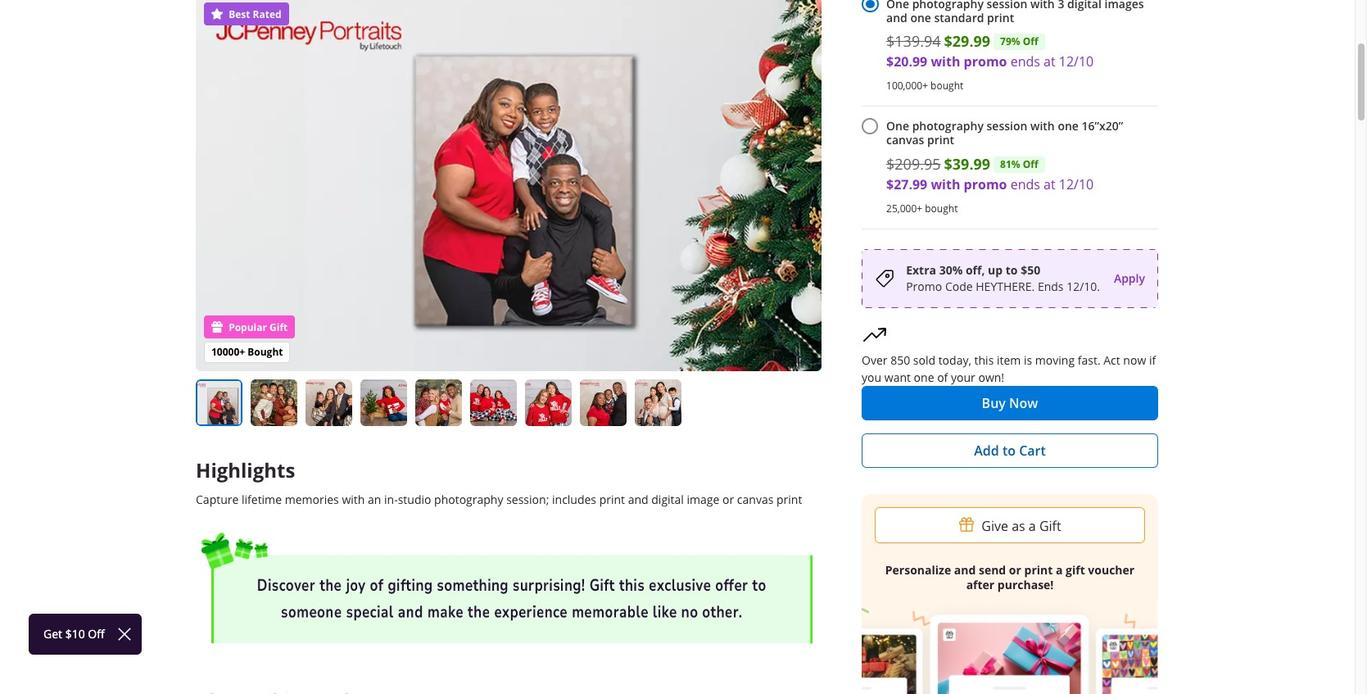 Task type: locate. For each thing, give the bounding box(es) containing it.
1 vertical spatial one
[[1058, 118, 1079, 134]]

1 horizontal spatial a
[[1056, 562, 1063, 578]]

promo down '$39.99'
[[964, 175, 1008, 193]]

session inside one photography session with 3 digital images and one standard print
[[987, 0, 1028, 11]]

print inside one photography session with one 16"x20" canvas print
[[928, 132, 955, 148]]

canvas right image
[[738, 492, 774, 507]]

2 off from the top
[[1023, 157, 1039, 171]]

one up the $139.94
[[887, 0, 910, 11]]

session for $39.99
[[987, 118, 1028, 134]]

gift
[[1066, 562, 1086, 578]]

with down $29.99
[[931, 53, 961, 71]]

ends
[[1011, 53, 1041, 71], [1011, 175, 1041, 193]]

session up 79%
[[987, 0, 1028, 11]]

and left the send
[[955, 562, 976, 578]]

1 at from the top
[[1044, 53, 1056, 71]]

photography up '$39.99'
[[913, 118, 984, 134]]

with down '$39.99'
[[931, 175, 961, 193]]

off
[[1023, 35, 1039, 49], [1023, 157, 1039, 171]]

2 at from the top
[[1044, 175, 1056, 193]]

off right 79%
[[1023, 35, 1039, 49]]

0 vertical spatial at
[[1044, 53, 1056, 71]]

canvas up $209.95
[[887, 132, 925, 148]]

promo for $39.99
[[964, 175, 1008, 193]]

one inside one photography session with one 16"x20" canvas print
[[887, 118, 910, 134]]

0 vertical spatial digital
[[1068, 0, 1102, 11]]

add
[[975, 442, 1000, 460]]

give
[[982, 517, 1009, 535]]

gift right as
[[1040, 517, 1062, 535]]

one up the $139.94
[[911, 10, 932, 25]]

buy now
[[982, 394, 1039, 412]]

thumbnail 1 option
[[196, 379, 243, 427]]

$20.99 with promo ends at 12/10
[[887, 53, 1094, 71]]

with left an
[[342, 492, 365, 507]]

one
[[887, 0, 910, 11], [887, 118, 910, 134]]

to inside button
[[1003, 442, 1016, 460]]

1 vertical spatial at
[[1044, 175, 1056, 193]]

print
[[988, 10, 1015, 25], [928, 132, 955, 148], [600, 492, 625, 507], [777, 492, 803, 507], [1025, 562, 1053, 578]]

with left 3
[[1031, 0, 1056, 11]]

after
[[967, 577, 995, 593]]

capture
[[196, 492, 239, 507]]

12/10 down 16"x20"
[[1060, 175, 1094, 193]]

thumbnail 8 option
[[580, 379, 627, 426]]

over 850 sold today, this item is moving fast. act now if you want one of your own!
[[862, 352, 1157, 385]]

1 vertical spatial promo
[[964, 175, 1008, 193]]

standard
[[935, 10, 985, 25]]

0 vertical spatial promo
[[964, 53, 1008, 71]]

1 vertical spatial bought
[[926, 202, 958, 215]]

photography for $29.99
[[913, 0, 984, 11]]

one left 16"x20"
[[1058, 118, 1079, 134]]

at down one photography session with one 16"x20" canvas print
[[1044, 175, 1056, 193]]

extra 30% off, up to $50
[[907, 262, 1041, 278]]

one inside one photography session with 3 digital images and one standard print
[[887, 0, 910, 11]]

to right up
[[1006, 262, 1018, 278]]

image 4: up to 81% off photography shoot bundle image
[[361, 379, 407, 426]]

digital left image
[[652, 492, 684, 507]]

at for $39.99
[[1044, 175, 1056, 193]]

digital right 3
[[1068, 0, 1102, 11]]

if
[[1150, 352, 1157, 368]]

digital inside one photography session with 3 digital images and one standard print
[[1068, 0, 1102, 11]]

with inside highlights capture lifetime memories with an in-studio photography session; includes print and digital image or canvas print
[[342, 492, 365, 507]]

.
[[1032, 279, 1035, 294]]

2 vertical spatial one
[[914, 370, 935, 385]]

list box
[[196, 379, 690, 427]]

voucher
[[1089, 562, 1135, 578]]

0 vertical spatial bought
[[931, 79, 964, 92]]

1 vertical spatial digital
[[652, 492, 684, 507]]

0 vertical spatial gift
[[270, 320, 288, 334]]

12/10 down 3
[[1060, 53, 1094, 71]]

with up 81% off
[[1031, 118, 1056, 134]]

1 vertical spatial canvas
[[738, 492, 774, 507]]

100,000+
[[887, 79, 929, 92]]

a left gift
[[1056, 562, 1063, 578]]

0 vertical spatial one
[[911, 10, 932, 25]]

as
[[1012, 517, 1026, 535]]

and inside personalize and send or print a gift voucher after purchase!
[[955, 562, 976, 578]]

2 horizontal spatial and
[[955, 562, 976, 578]]

image 2: up to 81% off photography shoot bundle image
[[251, 379, 298, 426]]

0 vertical spatial session
[[987, 0, 1028, 11]]

session
[[987, 0, 1028, 11], [987, 118, 1028, 134]]

up
[[989, 262, 1003, 278]]

image 3: up to 81% off photography shoot bundle image
[[306, 379, 352, 426]]

0 vertical spatial photography
[[913, 0, 984, 11]]

gift up bought
[[270, 320, 288, 334]]

3
[[1058, 0, 1065, 11]]

with
[[1031, 0, 1056, 11], [931, 53, 961, 71], [1031, 118, 1056, 134], [931, 175, 961, 193], [342, 492, 365, 507]]

$50
[[1021, 262, 1041, 278]]

or right image
[[723, 492, 735, 507]]

1 horizontal spatial or
[[1010, 562, 1022, 578]]

thumbnail 2 option
[[251, 379, 298, 426]]

photography inside one photography session with one 16"x20" canvas print
[[913, 118, 984, 134]]

photography for $39.99
[[913, 118, 984, 134]]

0 vertical spatial and
[[887, 10, 908, 25]]

0 vertical spatial ends
[[1011, 53, 1041, 71]]

is
[[1025, 352, 1033, 368]]

thumbnail 9 option
[[635, 379, 682, 426]]

0 horizontal spatial canvas
[[738, 492, 774, 507]]

2 vertical spatial and
[[955, 562, 976, 578]]

1 vertical spatial 12/10
[[1060, 175, 1094, 193]]

0 vertical spatial canvas
[[887, 132, 925, 148]]

with inside one photography session with 3 digital images and one standard print
[[1031, 0, 1056, 11]]

0 vertical spatial or
[[723, 492, 735, 507]]

session up 81%
[[987, 118, 1028, 134]]

0 horizontal spatial or
[[723, 492, 735, 507]]

ends down the 79% off
[[1011, 53, 1041, 71]]

$20.99
[[887, 53, 928, 71]]

12/10
[[1060, 53, 1094, 71], [1060, 175, 1094, 193]]

image 8: up to 81% off photography shoot bundle image
[[580, 379, 627, 426]]

0 horizontal spatial and
[[628, 492, 649, 507]]

now
[[1124, 352, 1147, 368]]

purchase!
[[998, 577, 1054, 593]]

1 session from the top
[[987, 0, 1028, 11]]

and
[[887, 10, 908, 25], [628, 492, 649, 507], [955, 562, 976, 578]]

a
[[1029, 517, 1037, 535], [1056, 562, 1063, 578]]

thumbnail 5 option
[[416, 379, 462, 426]]

1 horizontal spatial and
[[887, 10, 908, 25]]

best rated
[[226, 7, 282, 21]]

promo down $29.99
[[964, 53, 1008, 71]]

2 vertical spatial photography
[[434, 492, 504, 507]]

a right as
[[1029, 517, 1037, 535]]

2 promo from the top
[[964, 175, 1008, 193]]

image 7: up to 81% off photography shoot bundle image
[[525, 379, 572, 426]]

2 12/10 from the top
[[1060, 175, 1094, 193]]

0 horizontal spatial digital
[[652, 492, 684, 507]]

81%
[[1001, 157, 1021, 171]]

extra
[[907, 262, 937, 278]]

0 horizontal spatial a
[[1029, 517, 1037, 535]]

2 one from the top
[[887, 118, 910, 134]]

0 vertical spatial to
[[1006, 262, 1018, 278]]

popular
[[229, 320, 267, 334]]

canvas
[[887, 132, 925, 148], [738, 492, 774, 507]]

2 ends from the top
[[1011, 175, 1041, 193]]

1 vertical spatial to
[[1003, 442, 1016, 460]]

1 vertical spatial photography
[[913, 118, 984, 134]]

0 vertical spatial off
[[1023, 35, 1039, 49]]

image 1: up to 81% off photography shoot bundle ,selected image
[[196, 379, 243, 426]]

2 session from the top
[[987, 118, 1028, 134]]

cart
[[1020, 442, 1046, 460]]

0 vertical spatial one
[[887, 0, 910, 11]]

bought right 25,000+
[[926, 202, 958, 215]]

1 vertical spatial and
[[628, 492, 649, 507]]

1 vertical spatial session
[[987, 118, 1028, 134]]

moving
[[1036, 352, 1075, 368]]

includes
[[552, 492, 597, 507]]

. ends 12/10.
[[1032, 279, 1101, 294]]

0 horizontal spatial gift
[[270, 320, 288, 334]]

session inside one photography session with one 16"x20" canvas print
[[987, 118, 1028, 134]]

thumbnail 4 option
[[361, 379, 407, 426]]

and up the $139.94
[[887, 10, 908, 25]]

1 ends from the top
[[1011, 53, 1041, 71]]

photography inside one photography session with 3 digital images and one standard print
[[913, 0, 984, 11]]

thumbnail 6 option
[[470, 379, 517, 426]]

1 vertical spatial a
[[1056, 562, 1063, 578]]

1 12/10 from the top
[[1060, 53, 1094, 71]]

buy now button
[[862, 386, 1159, 420]]

photography up $29.99
[[913, 0, 984, 11]]

1 one from the top
[[887, 0, 910, 11]]

one down sold
[[914, 370, 935, 385]]

1 horizontal spatial digital
[[1068, 0, 1102, 11]]

buy
[[982, 394, 1006, 412]]

at
[[1044, 53, 1056, 71], [1044, 175, 1056, 193]]

at down one photography session with 3 digital images and one standard print
[[1044, 53, 1056, 71]]

1 promo from the top
[[964, 53, 1008, 71]]

studio
[[398, 492, 432, 507]]

to right add
[[1003, 442, 1016, 460]]

or right the send
[[1010, 562, 1022, 578]]

one up $209.95
[[887, 118, 910, 134]]

1 vertical spatial gift
[[1040, 517, 1062, 535]]

and right 'includes'
[[628, 492, 649, 507]]

image
[[687, 492, 720, 507]]

0 vertical spatial 12/10
[[1060, 53, 1094, 71]]

photography right studio
[[434, 492, 504, 507]]

photography
[[913, 0, 984, 11], [913, 118, 984, 134], [434, 492, 504, 507]]

send
[[979, 562, 1007, 578]]

1 vertical spatial one
[[887, 118, 910, 134]]

to
[[1006, 262, 1018, 278], [1003, 442, 1016, 460]]

1 off from the top
[[1023, 35, 1039, 49]]

gift
[[270, 320, 288, 334], [1040, 517, 1062, 535]]

12/10 for $39.99
[[1060, 175, 1094, 193]]

one photography session with 3 digital images and one standard print
[[887, 0, 1145, 25]]

ends down 81% off
[[1011, 175, 1041, 193]]

1 vertical spatial ends
[[1011, 175, 1041, 193]]

bought right 100,000+
[[931, 79, 964, 92]]

off for $29.99
[[1023, 35, 1039, 49]]

1 vertical spatial off
[[1023, 157, 1039, 171]]

digital
[[1068, 0, 1102, 11], [652, 492, 684, 507]]

1 horizontal spatial canvas
[[887, 132, 925, 148]]

photography inside highlights capture lifetime memories with an in-studio photography session; includes print and digital image or canvas print
[[434, 492, 504, 507]]

one
[[911, 10, 932, 25], [1058, 118, 1079, 134], [914, 370, 935, 385]]

promo
[[907, 279, 943, 294]]

off right 81%
[[1023, 157, 1039, 171]]

act
[[1104, 352, 1121, 368]]

promo
[[964, 53, 1008, 71], [964, 175, 1008, 193]]

bought
[[248, 345, 283, 359]]

1 vertical spatial or
[[1010, 562, 1022, 578]]



Task type: describe. For each thing, give the bounding box(es) containing it.
off,
[[966, 262, 986, 278]]

an
[[368, 492, 381, 507]]

and inside one photography session with 3 digital images and one standard print
[[887, 10, 908, 25]]

give as a gift
[[982, 517, 1062, 535]]

in-
[[384, 492, 398, 507]]

1 horizontal spatial gift
[[1040, 517, 1062, 535]]

canvas inside one photography session with one 16"x20" canvas print
[[887, 132, 925, 148]]

give as a gift link
[[875, 507, 1146, 543]]

ends for $39.99
[[1011, 175, 1041, 193]]

item
[[997, 352, 1022, 368]]

ends
[[1038, 279, 1064, 294]]

code
[[946, 279, 973, 294]]

bought for $39.99
[[926, 202, 958, 215]]

$39.99
[[945, 154, 991, 175]]

0 vertical spatial a
[[1029, 517, 1037, 535]]

79% off
[[1001, 35, 1039, 49]]

promo code
[[907, 279, 976, 294]]

one inside over 850 sold today, this item is moving fast. act now if you want one of your own!
[[914, 370, 935, 385]]

your
[[952, 370, 976, 385]]

personalize and send or print a gift voucher after purchase!
[[886, 562, 1135, 593]]

ends for $29.99
[[1011, 53, 1041, 71]]

10000+ bought
[[211, 345, 283, 359]]

popular gift
[[226, 320, 288, 334]]

12/10.
[[1067, 279, 1101, 294]]

memories
[[285, 492, 339, 507]]

$139.94
[[887, 31, 941, 51]]

30%
[[940, 262, 963, 278]]

one for $29.99
[[887, 0, 910, 11]]

image 5: up to 81% off photography shoot bundle image
[[416, 379, 462, 426]]

fast.
[[1078, 352, 1101, 368]]

highlights
[[196, 457, 295, 484]]

$27.99
[[887, 175, 928, 193]]

one photography session with one 16"x20" canvas print
[[887, 118, 1124, 148]]

of
[[938, 370, 949, 385]]

images
[[1105, 0, 1145, 11]]

canvas inside highlights capture lifetime memories with an in-studio photography session; includes print and digital image or canvas print
[[738, 492, 774, 507]]

rated
[[253, 7, 282, 21]]

12/10 for $29.99
[[1060, 53, 1094, 71]]

25,000+ bought
[[887, 202, 958, 215]]

you
[[862, 370, 882, 385]]

81% off
[[1001, 157, 1039, 171]]

session;
[[507, 492, 549, 507]]

one for $39.99
[[887, 118, 910, 134]]

$27.99 with promo ends at 12/10
[[887, 175, 1094, 193]]

25,000+
[[887, 202, 923, 215]]

personalize
[[886, 562, 952, 578]]

10000+
[[211, 345, 245, 359]]

want
[[885, 370, 911, 385]]

highlights capture lifetime memories with an in-studio photography session; includes print and digital image or canvas print
[[196, 457, 803, 507]]

add to cart
[[975, 442, 1046, 460]]

add to cart button
[[862, 434, 1159, 468]]

thumbnail 3 option
[[306, 379, 352, 426]]

digital inside highlights capture lifetime memories with an in-studio photography session; includes print and digital image or canvas print
[[652, 492, 684, 507]]

850
[[891, 352, 911, 368]]

at for $29.99
[[1044, 53, 1056, 71]]

best
[[229, 7, 250, 21]]

image 9: up to 81% off photography shoot bundle image
[[635, 379, 682, 426]]

today,
[[939, 352, 972, 368]]

over
[[862, 352, 888, 368]]

$209.95
[[887, 154, 941, 174]]

lifetime
[[242, 492, 282, 507]]

print inside personalize and send or print a gift voucher after purchase!
[[1025, 562, 1053, 578]]

$29.99
[[945, 31, 991, 52]]

now
[[1010, 394, 1039, 412]]

own!
[[979, 370, 1005, 385]]

off for $39.99
[[1023, 157, 1039, 171]]

image 6: up to 81% off photography shoot bundle image
[[470, 379, 517, 426]]

or inside personalize and send or print a gift voucher after purchase!
[[1010, 562, 1022, 578]]

100,000+ bought
[[887, 79, 964, 92]]

print inside one photography session with 3 digital images and one standard print
[[988, 10, 1015, 25]]

one inside one photography session with one 16"x20" canvas print
[[1058, 118, 1079, 134]]

with inside one photography session with one 16"x20" canvas print
[[1031, 118, 1056, 134]]

this
[[975, 352, 994, 368]]

bought for $29.99
[[931, 79, 964, 92]]

16"x20"
[[1082, 118, 1124, 134]]

one inside one photography session with 3 digital images and one standard print
[[911, 10, 932, 25]]

79%
[[1001, 35, 1021, 49]]

thumbnail 7 option
[[525, 379, 572, 426]]

session for $29.99
[[987, 0, 1028, 11]]

sold
[[914, 352, 936, 368]]

apply
[[1115, 271, 1146, 286]]

or inside highlights capture lifetime memories with an in-studio photography session; includes print and digital image or canvas print
[[723, 492, 735, 507]]

a inside personalize and send or print a gift voucher after purchase!
[[1056, 562, 1063, 578]]

promo for $29.99
[[964, 53, 1008, 71]]

and inside highlights capture lifetime memories with an in-studio photography session; includes print and digital image or canvas print
[[628, 492, 649, 507]]



Task type: vqa. For each thing, say whether or not it's contained in the screenshot.
bottommost OH!
no



